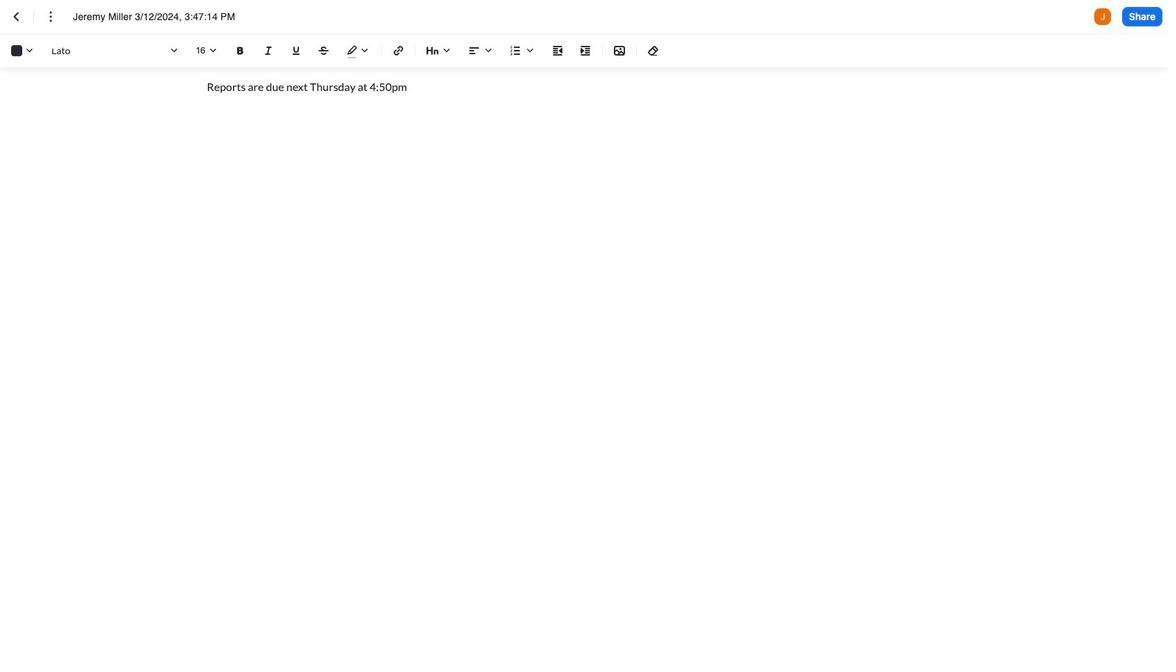 Task type: describe. For each thing, give the bounding box(es) containing it.
underline image
[[288, 42, 305, 59]]

bold image
[[232, 42, 249, 59]]

clear style image
[[645, 42, 662, 59]]

italic image
[[260, 42, 277, 59]]

decrease indent image
[[549, 42, 566, 59]]



Task type: locate. For each thing, give the bounding box(es) containing it.
increase indent image
[[577, 42, 594, 59]]

strikethrough image
[[316, 42, 332, 59]]

all notes image
[[8, 8, 25, 25]]

insert image image
[[611, 42, 628, 59]]

None text field
[[73, 10, 257, 24]]

link image
[[390, 42, 407, 59]]

more image
[[42, 8, 59, 25]]

jeremy miller image
[[1095, 8, 1111, 25]]



Task type: vqa. For each thing, say whether or not it's contained in the screenshot.
middle Credit
no



